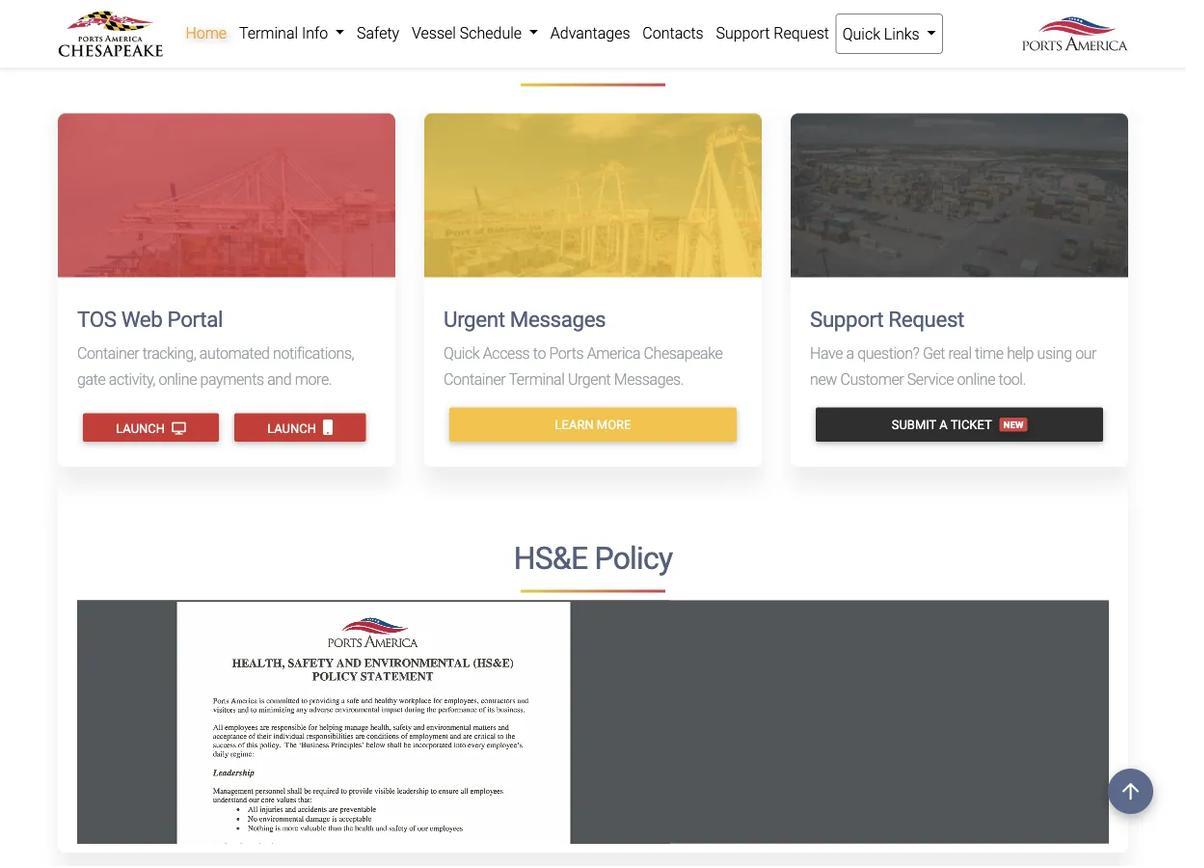 Task type: locate. For each thing, give the bounding box(es) containing it.
launch link down 'more.'
[[234, 413, 366, 442]]

quick left links
[[843, 25, 881, 43]]

access
[[483, 344, 530, 362]]

tool.
[[999, 370, 1027, 388]]

0 vertical spatial support
[[716, 24, 770, 42]]

1 horizontal spatial urgent
[[568, 370, 611, 388]]

quick access to ports america chesapeake container terminal                         urgent messages.
[[444, 344, 723, 388]]

1 launch from the left
[[116, 421, 168, 436]]

online down time
[[958, 370, 996, 388]]

tos
[[77, 306, 116, 332]]

quick
[[843, 25, 881, 43], [444, 344, 480, 362]]

online inside 'container tracking, automated notifications, gate activity, online payments and more.'
[[159, 370, 197, 388]]

vessel
[[412, 24, 456, 42]]

0 horizontal spatial urgent
[[444, 306, 505, 332]]

support
[[716, 24, 770, 42], [811, 306, 884, 332]]

container inside 'container tracking, automated notifications, gate activity, online payments and more.'
[[77, 344, 139, 362]]

request left quick links
[[774, 24, 830, 42]]

1 horizontal spatial container
[[444, 370, 506, 388]]

activity,
[[109, 370, 155, 388]]

urgent inside quick access to ports america chesapeake container terminal                         urgent messages.
[[568, 370, 611, 388]]

container up gate
[[77, 344, 139, 362]]

new
[[811, 370, 837, 388]]

safety link
[[351, 14, 406, 52]]

payments
[[200, 370, 264, 388]]

0 vertical spatial request
[[774, 24, 830, 42]]

support up have
[[811, 306, 884, 332]]

1 vertical spatial request
[[889, 306, 965, 332]]

online inside have a question? get real time help using our new customer service online tool.
[[958, 370, 996, 388]]

0 horizontal spatial launch
[[116, 421, 168, 436]]

home link
[[179, 14, 233, 52]]

messages.
[[614, 370, 684, 388]]

0 vertical spatial terminal
[[239, 24, 298, 42]]

1 horizontal spatial a
[[940, 417, 948, 432]]

request up get
[[889, 306, 965, 332]]

0 horizontal spatial terminal
[[239, 24, 298, 42]]

1 vertical spatial container
[[444, 370, 506, 388]]

0 vertical spatial container
[[77, 344, 139, 362]]

using
[[1038, 344, 1073, 362]]

launch
[[116, 421, 168, 436], [267, 421, 319, 436]]

support right contacts
[[716, 24, 770, 42]]

launch left mobile icon
[[267, 421, 319, 436]]

links
[[885, 25, 920, 43]]

launch left desktop image
[[116, 421, 168, 436]]

launch link down activity,
[[83, 413, 219, 442]]

online down tracking,
[[159, 370, 197, 388]]

quick links link
[[836, 14, 944, 54]]

1 horizontal spatial launch link
[[234, 413, 366, 442]]

2 online from the left
[[958, 370, 996, 388]]

0 horizontal spatial launch link
[[83, 413, 219, 442]]

online
[[159, 370, 197, 388], [958, 370, 996, 388]]

learn
[[555, 417, 594, 432]]

1 horizontal spatial launch
[[267, 421, 319, 436]]

0 horizontal spatial quick
[[444, 344, 480, 362]]

to
[[533, 344, 546, 362]]

1 online from the left
[[159, 370, 197, 388]]

learn more link
[[450, 408, 737, 442]]

a
[[847, 344, 855, 362], [940, 417, 948, 432]]

launch link
[[83, 413, 219, 442], [234, 413, 366, 442]]

automated
[[200, 344, 270, 362]]

urgent up access
[[444, 306, 505, 332]]

2 launch link from the left
[[234, 413, 366, 442]]

0 horizontal spatial online
[[159, 370, 197, 388]]

terminal
[[239, 24, 298, 42], [509, 370, 565, 388]]

support request
[[716, 24, 830, 42], [811, 306, 965, 332]]

1 horizontal spatial terminal
[[509, 370, 565, 388]]

ports
[[549, 344, 584, 362]]

container down access
[[444, 370, 506, 388]]

container tracking, automated notifications, gate activity, online payments and more.
[[77, 344, 354, 388]]

request
[[774, 24, 830, 42], [889, 306, 965, 332]]

a for question?
[[847, 344, 855, 362]]

quick inside quick access to ports america chesapeake container terminal                         urgent messages.
[[444, 344, 480, 362]]

advantages
[[551, 24, 631, 42]]

question?
[[858, 344, 920, 362]]

0 vertical spatial urgent
[[444, 306, 505, 332]]

2 launch from the left
[[267, 421, 319, 436]]

terminal down to
[[509, 370, 565, 388]]

contacts
[[643, 24, 704, 42]]

0 horizontal spatial a
[[847, 344, 855, 362]]

hs&e
[[514, 541, 588, 577]]

real
[[949, 344, 972, 362]]

a left ticket
[[940, 417, 948, 432]]

1 horizontal spatial online
[[958, 370, 996, 388]]

web
[[121, 306, 163, 332]]

more
[[597, 417, 631, 432]]

quick left access
[[444, 344, 480, 362]]

urgent
[[444, 306, 505, 332], [568, 370, 611, 388]]

0 vertical spatial quick
[[843, 25, 881, 43]]

our
[[1076, 344, 1097, 362]]

1 vertical spatial support
[[811, 306, 884, 332]]

a right have
[[847, 344, 855, 362]]

1 vertical spatial urgent
[[568, 370, 611, 388]]

1 horizontal spatial quick
[[843, 25, 881, 43]]

urgent messages
[[444, 306, 606, 332]]

notifications,
[[273, 344, 354, 362]]

terminal left info
[[239, 24, 298, 42]]

0 vertical spatial a
[[847, 344, 855, 362]]

1 vertical spatial quick
[[444, 344, 480, 362]]

america
[[587, 344, 641, 362]]

quick inside "link"
[[843, 25, 881, 43]]

desktop image
[[172, 422, 186, 435]]

learn more
[[555, 417, 631, 432]]

0 horizontal spatial container
[[77, 344, 139, 362]]

0 horizontal spatial support
[[716, 24, 770, 42]]

container
[[77, 344, 139, 362], [444, 370, 506, 388]]

1 vertical spatial a
[[940, 417, 948, 432]]

new
[[1004, 419, 1024, 430]]

terminal info
[[239, 24, 332, 42]]

1 vertical spatial terminal
[[509, 370, 565, 388]]

a inside have a question? get real time help using our new customer service online tool.
[[847, 344, 855, 362]]

quick for quick access to ports america chesapeake container terminal                         urgent messages.
[[444, 344, 480, 362]]

urgent down ports at the left top of page
[[568, 370, 611, 388]]



Task type: describe. For each thing, give the bounding box(es) containing it.
tracking,
[[143, 344, 196, 362]]

quick links
[[843, 25, 924, 43]]

have
[[811, 344, 843, 362]]

ticket
[[951, 417, 993, 432]]

get
[[923, 344, 946, 362]]

customer
[[841, 370, 904, 388]]

messages
[[510, 306, 606, 332]]

help
[[1007, 344, 1034, 362]]

mobile image
[[323, 419, 333, 435]]

policy
[[595, 541, 673, 577]]

submit
[[892, 417, 937, 432]]

contacts link
[[637, 14, 710, 52]]

1 vertical spatial support request
[[811, 306, 965, 332]]

0 vertical spatial support request
[[716, 24, 830, 42]]

1 launch link from the left
[[83, 413, 219, 442]]

1 horizontal spatial request
[[889, 306, 965, 332]]

submit a ticket
[[892, 417, 993, 432]]

safety
[[357, 24, 400, 42]]

schedule
[[460, 24, 522, 42]]

time
[[976, 344, 1004, 362]]

gate
[[77, 370, 105, 388]]

terminal info link
[[233, 14, 351, 52]]

info
[[302, 24, 328, 42]]

advantages link
[[545, 14, 637, 52]]

hs&e policy
[[514, 541, 673, 577]]

support request link
[[710, 14, 836, 52]]

service
[[908, 370, 954, 388]]

portal
[[168, 306, 223, 332]]

and
[[267, 370, 292, 388]]

more.
[[295, 370, 332, 388]]

0 horizontal spatial request
[[774, 24, 830, 42]]

chesapeake
[[644, 344, 723, 362]]

quick for quick links
[[843, 25, 881, 43]]

launch for desktop image
[[116, 421, 168, 436]]

container inside quick access to ports america chesapeake container terminal                         urgent messages.
[[444, 370, 506, 388]]

vessel schedule link
[[406, 14, 545, 52]]

home
[[186, 24, 227, 42]]

vessel schedule
[[412, 24, 526, 42]]

go to top image
[[1109, 769, 1154, 814]]

terminal inside quick access to ports america chesapeake container terminal                         urgent messages.
[[509, 370, 565, 388]]

1 horizontal spatial support
[[811, 306, 884, 332]]

have a question? get real time help using our new customer service online tool.
[[811, 344, 1097, 388]]

launch for mobile icon
[[267, 421, 319, 436]]

tos web portal
[[77, 306, 223, 332]]

a for ticket
[[940, 417, 948, 432]]

services
[[538, 34, 648, 70]]



Task type: vqa. For each thing, say whether or not it's contained in the screenshot.
Register
no



